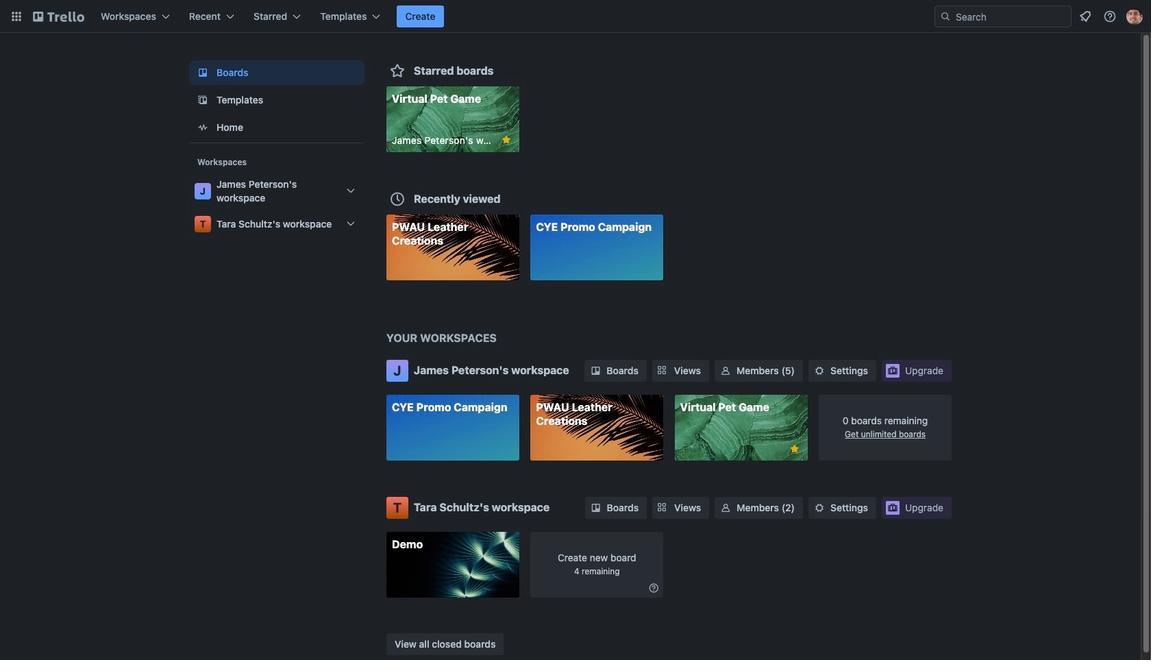 Task type: locate. For each thing, give the bounding box(es) containing it.
james peterson (jamespeterson93) image
[[1127, 8, 1143, 25]]

2 horizontal spatial sm image
[[813, 501, 827, 514]]

back to home image
[[33, 5, 84, 27]]

0 notifications image
[[1077, 8, 1094, 25]]

sm image
[[589, 364, 603, 378], [719, 364, 733, 378], [813, 501, 827, 514]]

template board image
[[195, 92, 211, 108]]

sm image
[[813, 364, 827, 378], [589, 501, 603, 514], [719, 501, 733, 514], [647, 581, 661, 595]]

primary element
[[0, 0, 1151, 33]]

search image
[[940, 11, 951, 22]]

home image
[[195, 119, 211, 136]]



Task type: describe. For each thing, give the bounding box(es) containing it.
board image
[[195, 64, 211, 81]]

open information menu image
[[1103, 10, 1117, 23]]

Search field
[[935, 5, 1072, 27]]

click to unstar this board. it will be removed from your starred list. image
[[500, 134, 513, 146]]

0 horizontal spatial sm image
[[589, 364, 603, 378]]

1 horizontal spatial sm image
[[719, 364, 733, 378]]



Task type: vqa. For each thing, say whether or not it's contained in the screenshot.
2nd Click to unstar this board. It will be removed from your starred list. icon
no



